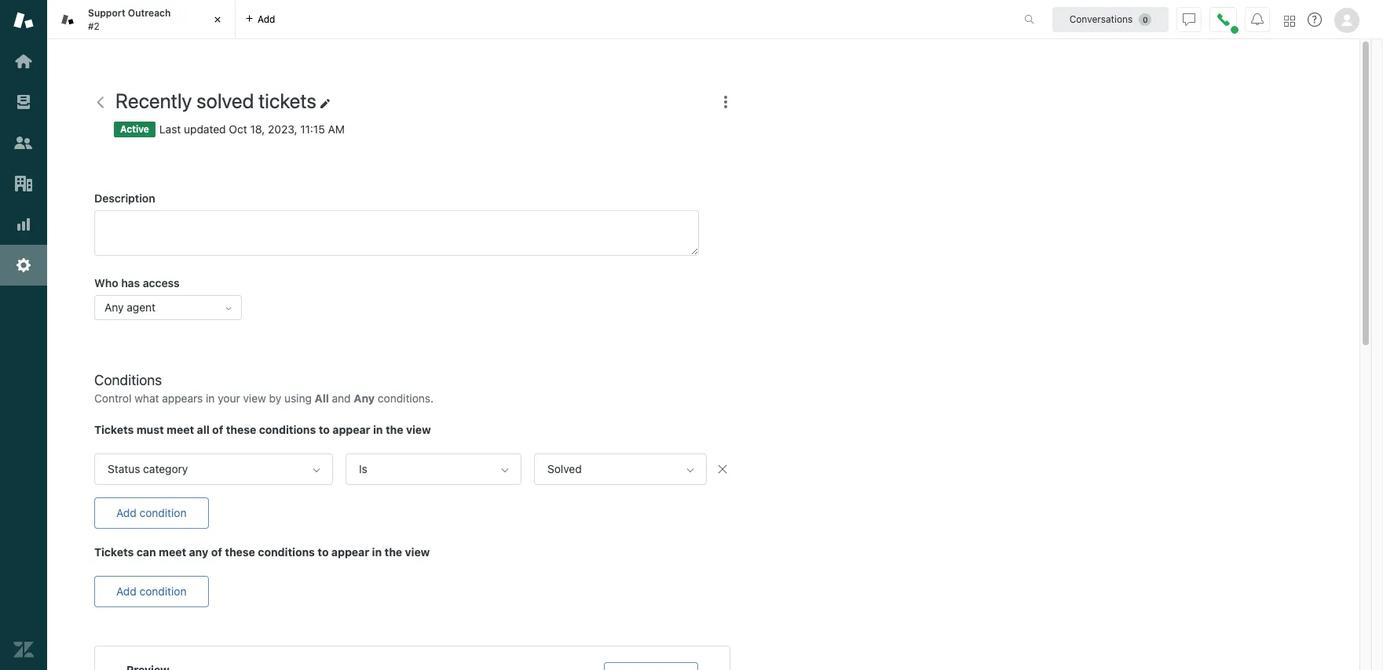 Task type: locate. For each thing, give the bounding box(es) containing it.
admin image
[[13, 255, 34, 276]]

add button
[[236, 0, 285, 38]]

customers image
[[13, 133, 34, 153]]

notifications image
[[1251, 13, 1264, 26]]

conversations button
[[1053, 7, 1169, 32]]

get started image
[[13, 51, 34, 71]]

add
[[258, 13, 275, 25]]

support
[[88, 7, 125, 19]]

tabs tab list
[[47, 0, 1008, 39]]

#2
[[88, 20, 100, 32]]

tab
[[47, 0, 236, 39]]

support outreach #2
[[88, 7, 171, 32]]

zendesk support image
[[13, 10, 34, 31]]

reporting image
[[13, 214, 34, 235]]

organizations image
[[13, 174, 34, 194]]

zendesk products image
[[1284, 15, 1295, 26]]



Task type: vqa. For each thing, say whether or not it's contained in the screenshot.
'×' button
no



Task type: describe. For each thing, give the bounding box(es) containing it.
tab containing support outreach
[[47, 0, 236, 39]]

conversations
[[1070, 13, 1133, 25]]

zendesk image
[[13, 640, 34, 661]]

outreach
[[128, 7, 171, 19]]

get help image
[[1308, 13, 1322, 27]]

button displays agent's chat status as invisible. image
[[1183, 13, 1196, 26]]

views image
[[13, 92, 34, 112]]

main element
[[0, 0, 47, 671]]

close image
[[210, 12, 225, 27]]



